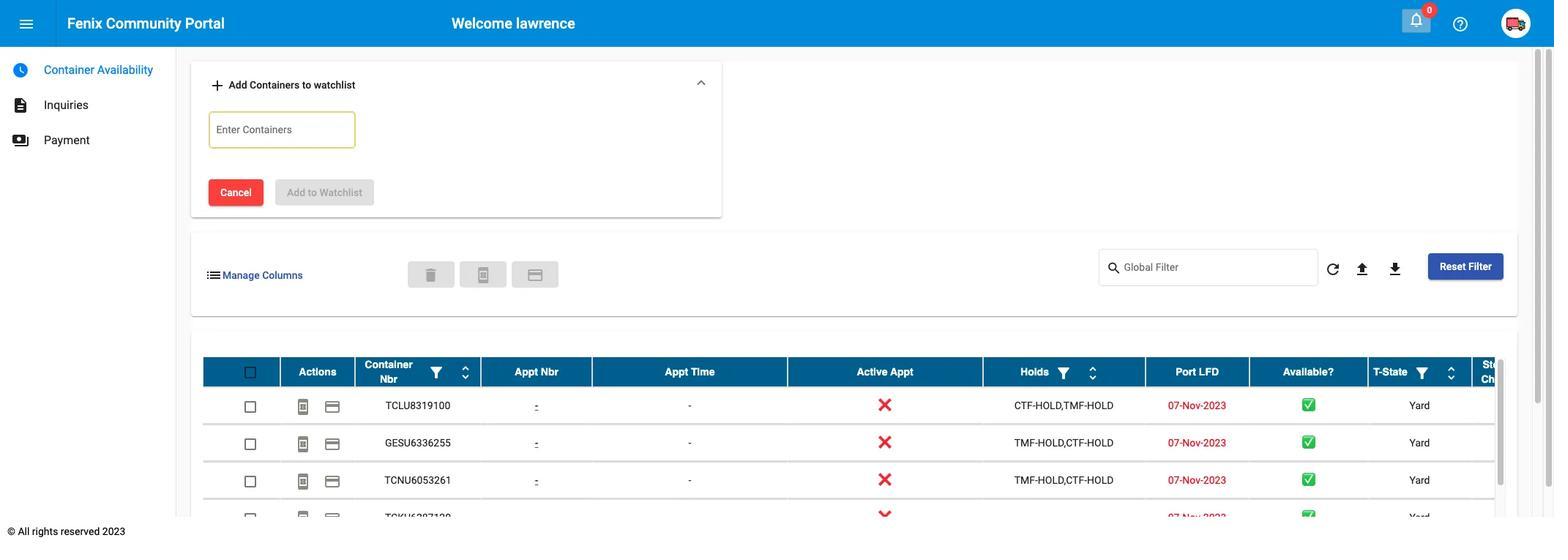 Task type: locate. For each thing, give the bounding box(es) containing it.
appt nbr
[[515, 366, 559, 378]]

2 horizontal spatial unfold_more
[[1443, 364, 1461, 382]]

1 vertical spatial tmf-hold,ctf-hold
[[1015, 475, 1114, 487]]

no color image
[[1408, 11, 1426, 29], [1354, 260, 1372, 278], [205, 267, 223, 284], [474, 267, 492, 284], [526, 267, 544, 284], [1055, 364, 1073, 382], [1085, 364, 1102, 382], [1414, 364, 1432, 382], [324, 398, 341, 416], [294, 436, 312, 453], [324, 436, 341, 453], [294, 510, 312, 528]]

2 vertical spatial - link
[[535, 475, 539, 487]]

1 nov- from the top
[[1183, 400, 1204, 412]]

no color image containing help_outline
[[1452, 16, 1470, 33]]

actions column header
[[281, 358, 355, 387]]

0 horizontal spatial container
[[44, 63, 94, 77]]

1 vertical spatial tmf-
[[1015, 475, 1038, 487]]

container for availability
[[44, 63, 94, 77]]

unfold_more up ctf-hold,tmf-hold
[[1085, 364, 1102, 382]]

1 yard from the top
[[1410, 400, 1431, 412]]

unfold_more button left appt nbr
[[451, 358, 480, 387]]

1 - link from the top
[[535, 400, 539, 412]]

✅ for tcnu6053261
[[1303, 475, 1316, 487]]

fenix community portal
[[67, 15, 225, 32]]

unfold_more button right t-state filter_alt
[[1438, 358, 1467, 387]]

delete button
[[408, 261, 455, 288]]

nbr for appt nbr
[[541, 366, 559, 378]]

nbr inside container nbr
[[380, 374, 398, 386]]

2 filter_alt button from the left
[[1049, 358, 1079, 387]]

container for nbr
[[365, 359, 413, 371]]

payment
[[526, 267, 544, 284], [324, 398, 341, 416], [324, 436, 341, 453], [324, 473, 341, 490], [324, 510, 341, 528]]

3 appt from the left
[[891, 366, 914, 378]]

book_online button for tcku6287120
[[289, 503, 318, 533]]

menu button
[[12, 9, 41, 38]]

list
[[205, 267, 223, 284]]

book_online for tcnu6053261
[[294, 473, 312, 490]]

reserved
[[61, 526, 100, 538]]

1 ✅ from the top
[[1303, 400, 1316, 412]]

appt
[[515, 366, 538, 378], [665, 366, 689, 378], [891, 366, 914, 378]]

community
[[106, 15, 181, 32]]

1 07- from the top
[[1169, 400, 1183, 412]]

active appt column header
[[788, 358, 983, 387]]

payment for gesu6336255
[[324, 436, 341, 453]]

state
[[1383, 366, 1408, 378]]

filter_alt button for state
[[1408, 358, 1438, 387]]

appt time
[[665, 366, 715, 378]]

add to watchlist
[[287, 187, 362, 199]]

tcnu6053261
[[385, 475, 452, 487]]

unfold_more button up ctf-hold,tmf-hold
[[1079, 358, 1108, 387]]

column header
[[355, 358, 481, 387], [983, 358, 1146, 387], [1368, 358, 1472, 387]]

yard for tclu8319100
[[1410, 400, 1431, 412]]

1 horizontal spatial container
[[365, 359, 413, 371]]

1 vertical spatial container
[[365, 359, 413, 371]]

manage
[[223, 270, 260, 281]]

3 07-nov-2023 from the top
[[1169, 475, 1227, 487]]

book_online button for tclu8319100
[[289, 391, 318, 421]]

✅
[[1303, 400, 1316, 412], [1303, 438, 1316, 449], [1303, 475, 1316, 487], [1303, 512, 1316, 524]]

4 07- from the top
[[1169, 512, 1183, 524]]

refresh
[[1325, 260, 1342, 278]]

tclu8319100
[[386, 400, 451, 412]]

1 vertical spatial to
[[308, 187, 317, 199]]

cancel button
[[209, 180, 264, 206]]

3 yard from the top
[[1410, 475, 1431, 487]]

grid containing filter_alt
[[203, 358, 1555, 546]]

3 row from the top
[[203, 425, 1555, 462]]

07-nov-2023 for tclu8319100
[[1169, 400, 1227, 412]]

2 tmf- from the top
[[1015, 475, 1038, 487]]

nov- for tcnu6053261
[[1183, 475, 1204, 487]]

payment button
[[512, 261, 559, 288], [318, 391, 347, 421], [318, 429, 347, 458], [318, 466, 347, 495], [318, 503, 347, 533]]

containers
[[250, 79, 300, 91]]

0 horizontal spatial nbr
[[380, 374, 398, 386]]

no color image inside refresh button
[[1325, 260, 1342, 278]]

no color image containing refresh
[[1325, 260, 1342, 278]]

✅ for gesu6336255
[[1303, 438, 1316, 449]]

0 horizontal spatial unfold_more button
[[451, 358, 480, 387]]

3 filter_alt from the left
[[1414, 364, 1432, 382]]

1 unfold_more from the left
[[457, 364, 475, 382]]

add add containers to watchlist
[[209, 77, 356, 95]]

2 tmf-hold,ctf-hold from the top
[[1015, 475, 1114, 487]]

no color image containing list
[[205, 267, 223, 284]]

yard for tcnu6053261
[[1410, 475, 1431, 487]]

1 filter_alt from the left
[[428, 364, 445, 382]]

1 horizontal spatial appt
[[665, 366, 689, 378]]

book_online button
[[460, 261, 507, 288], [289, 391, 318, 421], [289, 429, 318, 458], [289, 466, 318, 495], [289, 503, 318, 533]]

container up inquiries
[[44, 63, 94, 77]]

2 filter_alt from the left
[[1055, 364, 1073, 382]]

2 ✅ from the top
[[1303, 438, 1316, 449]]

no color image containing payments
[[12, 132, 29, 149]]

reset filter
[[1441, 261, 1493, 273]]

cell
[[1472, 388, 1555, 424], [1472, 425, 1555, 462], [1472, 462, 1555, 499], [481, 500, 593, 536], [593, 500, 788, 536], [983, 500, 1146, 536], [1472, 500, 1555, 536]]

2 horizontal spatial filter_alt
[[1414, 364, 1432, 382]]

1 unfold_more button from the left
[[451, 358, 480, 387]]

file_download
[[1387, 260, 1405, 278]]

4 ✅ from the top
[[1303, 512, 1316, 524]]

row
[[203, 358, 1555, 388], [203, 388, 1555, 425], [203, 425, 1555, 462], [203, 462, 1555, 500], [203, 500, 1555, 537]]

2 hold from the top
[[1088, 438, 1114, 449]]

2023 for tcnu6053261
[[1204, 475, 1227, 487]]

-
[[535, 400, 539, 412], [689, 400, 692, 412], [535, 438, 539, 449], [689, 438, 692, 449], [535, 475, 539, 487], [689, 475, 692, 487]]

0 vertical spatial to
[[302, 79, 311, 91]]

payment button for gesu6336255
[[318, 429, 347, 458]]

0 vertical spatial add
[[229, 79, 247, 91]]

yard for gesu6336255
[[1410, 438, 1431, 449]]

filter_alt right "state"
[[1414, 364, 1432, 382]]

unfold_more left appt nbr
[[457, 364, 475, 382]]

row containing filter_alt
[[203, 358, 1555, 388]]

unfold_more right t-state filter_alt
[[1443, 364, 1461, 382]]

3 hold from the top
[[1088, 475, 1114, 487]]

0 horizontal spatial column header
[[355, 358, 481, 387]]

2 horizontal spatial filter_alt button
[[1408, 358, 1438, 387]]

filter_alt
[[428, 364, 445, 382], [1055, 364, 1073, 382], [1414, 364, 1432, 382]]

storage charges
[[1482, 359, 1523, 386]]

07-nov-2023
[[1169, 400, 1227, 412], [1169, 438, 1227, 449], [1169, 475, 1227, 487], [1169, 512, 1227, 524]]

yard
[[1410, 400, 1431, 412], [1410, 438, 1431, 449], [1410, 475, 1431, 487], [1410, 512, 1431, 524]]

ctf-
[[1015, 400, 1036, 412]]

yard for tcku6287120
[[1410, 512, 1431, 524]]

0 vertical spatial container
[[44, 63, 94, 77]]

no color image containing filter_alt
[[428, 364, 445, 382]]

1 horizontal spatial nbr
[[541, 366, 559, 378]]

no color image containing add
[[209, 77, 226, 95]]

filter_alt button up tclu8319100
[[422, 358, 451, 387]]

appt for appt nbr
[[515, 366, 538, 378]]

3 - link from the top
[[535, 475, 539, 487]]

unfold_more for state
[[1443, 364, 1461, 382]]

book_online for gesu6336255
[[294, 436, 312, 453]]

2 unfold_more from the left
[[1085, 364, 1102, 382]]

07-nov-2023 for gesu6336255
[[1169, 438, 1227, 449]]

watchlist
[[320, 187, 362, 199]]

- link
[[535, 400, 539, 412], [535, 438, 539, 449], [535, 475, 539, 487]]

1 ❌ from the top
[[879, 400, 892, 412]]

2 horizontal spatial unfold_more button
[[1438, 358, 1467, 387]]

hold
[[1088, 400, 1114, 412], [1088, 438, 1114, 449], [1088, 475, 1114, 487]]

add inside add add containers to watchlist
[[229, 79, 247, 91]]

tmf-
[[1015, 438, 1038, 449], [1015, 475, 1038, 487]]

07-
[[1169, 400, 1183, 412], [1169, 438, 1183, 449], [1169, 475, 1183, 487], [1169, 512, 1183, 524]]

2 07-nov-2023 from the top
[[1169, 438, 1227, 449]]

cancel
[[220, 187, 252, 199]]

2 hold,ctf- from the top
[[1038, 475, 1088, 487]]

1 row from the top
[[203, 358, 1555, 388]]

container up tclu8319100
[[365, 359, 413, 371]]

2023
[[1204, 400, 1227, 412], [1204, 438, 1227, 449], [1204, 475, 1227, 487], [1204, 512, 1227, 524], [102, 526, 125, 538]]

2 07- from the top
[[1169, 438, 1183, 449]]

no color image containing menu
[[18, 16, 35, 33]]

3 nov- from the top
[[1183, 475, 1204, 487]]

container nbr
[[365, 359, 413, 386]]

filter_alt button
[[422, 358, 451, 387], [1049, 358, 1079, 387], [1408, 358, 1438, 387]]

1 horizontal spatial filter_alt button
[[1049, 358, 1079, 387]]

tmf-hold,ctf-hold
[[1015, 438, 1114, 449], [1015, 475, 1114, 487]]

menu
[[18, 16, 35, 33]]

lawrence
[[516, 15, 575, 32]]

unfold_more for filter_alt
[[1085, 364, 1102, 382]]

book_online for tcku6287120
[[294, 510, 312, 528]]

3 07- from the top
[[1169, 475, 1183, 487]]

filter_alt button right t-
[[1408, 358, 1438, 387]]

None text field
[[216, 125, 348, 140]]

add left watchlist
[[287, 187, 305, 199]]

2 yard from the top
[[1410, 438, 1431, 449]]

4 yard from the top
[[1410, 512, 1431, 524]]

1 vertical spatial hold
[[1088, 438, 1114, 449]]

add right the add
[[229, 79, 247, 91]]

2 - link from the top
[[535, 438, 539, 449]]

no color image inside file_download button
[[1387, 260, 1405, 278]]

1 07-nov-2023 from the top
[[1169, 400, 1227, 412]]

filter_alt up tclu8319100
[[428, 364, 445, 382]]

1 hold from the top
[[1088, 400, 1114, 412]]

to
[[302, 79, 311, 91], [308, 187, 317, 199]]

no color image containing notifications_none
[[1408, 11, 1426, 29]]

1 horizontal spatial add
[[287, 187, 305, 199]]

hold,ctf- for gesu6336255
[[1038, 438, 1088, 449]]

0 vertical spatial hold,ctf-
[[1038, 438, 1088, 449]]

0 horizontal spatial filter_alt button
[[422, 358, 451, 387]]

reset
[[1441, 261, 1467, 273]]

no color image containing file_download
[[1387, 260, 1405, 278]]

appt inside 'column header'
[[665, 366, 689, 378]]

1 horizontal spatial filter_alt
[[1055, 364, 1073, 382]]

unfold_more
[[457, 364, 475, 382], [1085, 364, 1102, 382], [1443, 364, 1461, 382]]

1 hold,ctf- from the top
[[1038, 438, 1088, 449]]

welcome
[[452, 15, 513, 32]]

2 horizontal spatial column header
[[1368, 358, 1472, 387]]

no color image containing search
[[1107, 260, 1125, 277]]

4 07-nov-2023 from the top
[[1169, 512, 1227, 524]]

welcome lawrence
[[452, 15, 575, 32]]

no color image containing file_upload
[[1354, 260, 1372, 278]]

hold,ctf-
[[1038, 438, 1088, 449], [1038, 475, 1088, 487]]

4 nov- from the top
[[1183, 512, 1204, 524]]

1 vertical spatial hold,ctf-
[[1038, 475, 1088, 487]]

0 vertical spatial hold
[[1088, 400, 1114, 412]]

1 tmf-hold,ctf-hold from the top
[[1015, 438, 1114, 449]]

✅ for tclu8319100
[[1303, 400, 1316, 412]]

tmf- for tcnu6053261
[[1015, 475, 1038, 487]]

hold for gesu6336255
[[1088, 438, 1114, 449]]

nbr
[[541, 366, 559, 378], [380, 374, 398, 386]]

columns
[[262, 270, 303, 281]]

❌
[[879, 400, 892, 412], [879, 438, 892, 449], [879, 475, 892, 487], [879, 512, 892, 524]]

3 filter_alt button from the left
[[1408, 358, 1438, 387]]

1 horizontal spatial unfold_more
[[1085, 364, 1102, 382]]

0 horizontal spatial unfold_more
[[457, 364, 475, 382]]

nbr inside the appt nbr column header
[[541, 366, 559, 378]]

book_online
[[474, 267, 492, 284], [294, 398, 312, 416], [294, 436, 312, 453], [294, 473, 312, 490], [294, 510, 312, 528]]

0 vertical spatial tmf-hold,ctf-hold
[[1015, 438, 1114, 449]]

1 vertical spatial add
[[287, 187, 305, 199]]

navigation
[[0, 47, 176, 158]]

1 appt from the left
[[515, 366, 538, 378]]

3 ✅ from the top
[[1303, 475, 1316, 487]]

3 ❌ from the top
[[879, 475, 892, 487]]

2 unfold_more button from the left
[[1079, 358, 1108, 387]]

❌ for tclu8319100
[[879, 400, 892, 412]]

3 unfold_more from the left
[[1443, 364, 1461, 382]]

2 ❌ from the top
[[879, 438, 892, 449]]

❌ for gesu6336255
[[879, 438, 892, 449]]

hold for tclu8319100
[[1088, 400, 1114, 412]]

add
[[229, 79, 247, 91], [287, 187, 305, 199]]

filter_alt right holds
[[1055, 364, 1073, 382]]

container
[[44, 63, 94, 77], [365, 359, 413, 371]]

holds
[[1021, 366, 1049, 378]]

© all rights reserved 2023
[[7, 526, 125, 538]]

nov-
[[1183, 400, 1204, 412], [1183, 438, 1204, 449], [1183, 475, 1204, 487], [1183, 512, 1204, 524]]

payment for tclu8319100
[[324, 398, 341, 416]]

grid
[[203, 358, 1555, 546]]

0 vertical spatial - link
[[535, 400, 539, 412]]

0 horizontal spatial filter_alt
[[428, 364, 445, 382]]

2 vertical spatial hold
[[1088, 475, 1114, 487]]

2 horizontal spatial appt
[[891, 366, 914, 378]]

1 column header from the left
[[355, 358, 481, 387]]

3 unfold_more button from the left
[[1438, 358, 1467, 387]]

payment
[[44, 133, 90, 147]]

1 horizontal spatial column header
[[983, 358, 1146, 387]]

2 nov- from the top
[[1183, 438, 1204, 449]]

1 horizontal spatial unfold_more button
[[1079, 358, 1108, 387]]

navigation containing watch_later
[[0, 47, 176, 158]]

2 appt from the left
[[665, 366, 689, 378]]

unfold_more button
[[451, 358, 480, 387], [1079, 358, 1108, 387], [1438, 358, 1467, 387]]

0 horizontal spatial appt
[[515, 366, 538, 378]]

no color image
[[18, 16, 35, 33], [1452, 16, 1470, 33], [12, 62, 29, 79], [209, 77, 226, 95], [12, 97, 29, 114], [12, 132, 29, 149], [1107, 260, 1125, 277], [1325, 260, 1342, 278], [1387, 260, 1405, 278], [428, 364, 445, 382], [457, 364, 475, 382], [1443, 364, 1461, 382], [294, 398, 312, 416], [294, 473, 312, 490], [324, 473, 341, 490], [324, 510, 341, 528]]

0 horizontal spatial add
[[229, 79, 247, 91]]

1 tmf- from the top
[[1015, 438, 1038, 449]]

1 vertical spatial - link
[[535, 438, 539, 449]]

unfold_more button for state
[[1438, 358, 1467, 387]]

fenix
[[67, 15, 102, 32]]

help_outline button
[[1446, 9, 1476, 38]]

4 ❌ from the top
[[879, 512, 892, 524]]

portal
[[185, 15, 225, 32]]

active
[[857, 366, 888, 378]]

notifications_none button
[[1403, 9, 1432, 33]]

2 column header from the left
[[983, 358, 1146, 387]]

0 vertical spatial tmf-
[[1015, 438, 1038, 449]]

filter_alt button up ctf-hold,tmf-hold
[[1049, 358, 1079, 387]]

tmf- for gesu6336255
[[1015, 438, 1038, 449]]

2023 for gesu6336255
[[1204, 438, 1227, 449]]



Task type: describe. For each thing, give the bounding box(es) containing it.
add inside button
[[287, 187, 305, 199]]

✅ for tcku6287120
[[1303, 512, 1316, 524]]

available?
[[1284, 366, 1335, 378]]

1 filter_alt button from the left
[[422, 358, 451, 387]]

delete
[[422, 267, 440, 284]]

list manage columns
[[205, 267, 303, 284]]

07-nov-2023 for tcku6287120
[[1169, 512, 1227, 524]]

delete image
[[422, 267, 440, 284]]

t-state filter_alt
[[1374, 364, 1432, 382]]

appt nbr column header
[[481, 358, 593, 387]]

no color image inside filter_alt popup button
[[428, 364, 445, 382]]

2023 for tclu8319100
[[1204, 400, 1227, 412]]

tmf-hold,ctf-hold for tcnu6053261
[[1015, 475, 1114, 487]]

port
[[1176, 366, 1197, 378]]

07- for gesu6336255
[[1169, 438, 1183, 449]]

filter_alt button for filter_alt
[[1049, 358, 1079, 387]]

5 row from the top
[[203, 500, 1555, 537]]

available? column header
[[1250, 358, 1368, 387]]

to inside button
[[308, 187, 317, 199]]

2023 for tcku6287120
[[1204, 512, 1227, 524]]

appt time column header
[[593, 358, 788, 387]]

book_online button for tcnu6053261
[[289, 466, 318, 495]]

book_online for tclu8319100
[[294, 398, 312, 416]]

t-
[[1374, 366, 1383, 378]]

add to watchlist button
[[275, 180, 374, 206]]

07- for tcku6287120
[[1169, 512, 1183, 524]]

appt for appt time
[[665, 366, 689, 378]]

hold,tmf-
[[1036, 400, 1088, 412]]

active appt
[[857, 366, 914, 378]]

no color image containing watch_later
[[12, 62, 29, 79]]

time
[[691, 366, 715, 378]]

charges
[[1482, 374, 1523, 386]]

hold for tcnu6053261
[[1088, 475, 1114, 487]]

Global Watchlist Filter field
[[1125, 265, 1311, 276]]

payment button for tclu8319100
[[318, 391, 347, 421]]

search
[[1107, 261, 1122, 276]]

nov- for gesu6336255
[[1183, 438, 1204, 449]]

nbr for container nbr
[[380, 374, 398, 386]]

storage charges column header
[[1472, 358, 1555, 387]]

©
[[7, 526, 15, 538]]

storage
[[1483, 359, 1522, 371]]

reset filter button
[[1429, 254, 1504, 280]]

❌ for tcnu6053261
[[879, 475, 892, 487]]

- link for tclu8319100
[[535, 400, 539, 412]]

watchlist
[[314, 79, 356, 91]]

- link for gesu6336255
[[535, 438, 539, 449]]

port lfd
[[1176, 366, 1219, 378]]

07- for tcnu6053261
[[1169, 475, 1183, 487]]

unfold_more button for filter_alt
[[1079, 358, 1108, 387]]

tmf-hold,ctf-hold for gesu6336255
[[1015, 438, 1114, 449]]

nov- for tcku6287120
[[1183, 512, 1204, 524]]

payments
[[12, 132, 29, 149]]

payment for tcnu6053261
[[324, 473, 341, 490]]

filter_alt inside popup button
[[428, 364, 445, 382]]

no color image inside menu button
[[18, 16, 35, 33]]

all
[[18, 526, 30, 538]]

❌ for tcku6287120
[[879, 512, 892, 524]]

ctf-hold,tmf-hold
[[1015, 400, 1114, 412]]

3 column header from the left
[[1368, 358, 1472, 387]]

payment button for tcnu6053261
[[318, 466, 347, 495]]

file_download button
[[1381, 254, 1411, 283]]

payment button for tcku6287120
[[318, 503, 347, 533]]

no color image inside file_upload button
[[1354, 260, 1372, 278]]

07- for tclu8319100
[[1169, 400, 1183, 412]]

lfd
[[1200, 366, 1219, 378]]

2 row from the top
[[203, 388, 1555, 425]]

tcku6287120
[[385, 512, 451, 524]]

notifications_none
[[1408, 11, 1426, 29]]

rights
[[32, 526, 58, 538]]

file_upload button
[[1348, 254, 1378, 283]]

nov- for tclu8319100
[[1183, 400, 1204, 412]]

payment for tcku6287120
[[324, 510, 341, 528]]

watch_later
[[12, 62, 29, 79]]

actions
[[299, 366, 337, 378]]

no color image containing description
[[12, 97, 29, 114]]

to inside add add containers to watchlist
[[302, 79, 311, 91]]

hold,ctf- for tcnu6053261
[[1038, 475, 1088, 487]]

refresh button
[[1319, 254, 1348, 283]]

no color image inside the notifications_none "popup button"
[[1408, 11, 1426, 29]]

description
[[12, 97, 29, 114]]

07-nov-2023 for tcnu6053261
[[1169, 475, 1227, 487]]

container availability
[[44, 63, 153, 77]]

help_outline
[[1452, 16, 1470, 33]]

availability
[[97, 63, 153, 77]]

- link for tcnu6053261
[[535, 475, 539, 487]]

filter
[[1469, 261, 1493, 273]]

no color image inside help_outline popup button
[[1452, 16, 1470, 33]]

book_online button for gesu6336255
[[289, 429, 318, 458]]

add
[[209, 77, 226, 95]]

4 row from the top
[[203, 462, 1555, 500]]

gesu6336255
[[385, 438, 451, 449]]

port lfd column header
[[1146, 358, 1250, 387]]

file_upload
[[1354, 260, 1372, 278]]

holds filter_alt
[[1021, 364, 1073, 382]]

inquiries
[[44, 98, 89, 112]]

no color image containing unfold_more
[[1085, 364, 1102, 382]]



Task type: vqa. For each thing, say whether or not it's contained in the screenshot.
CMAU1985415's "Hold,Ctf-"
no



